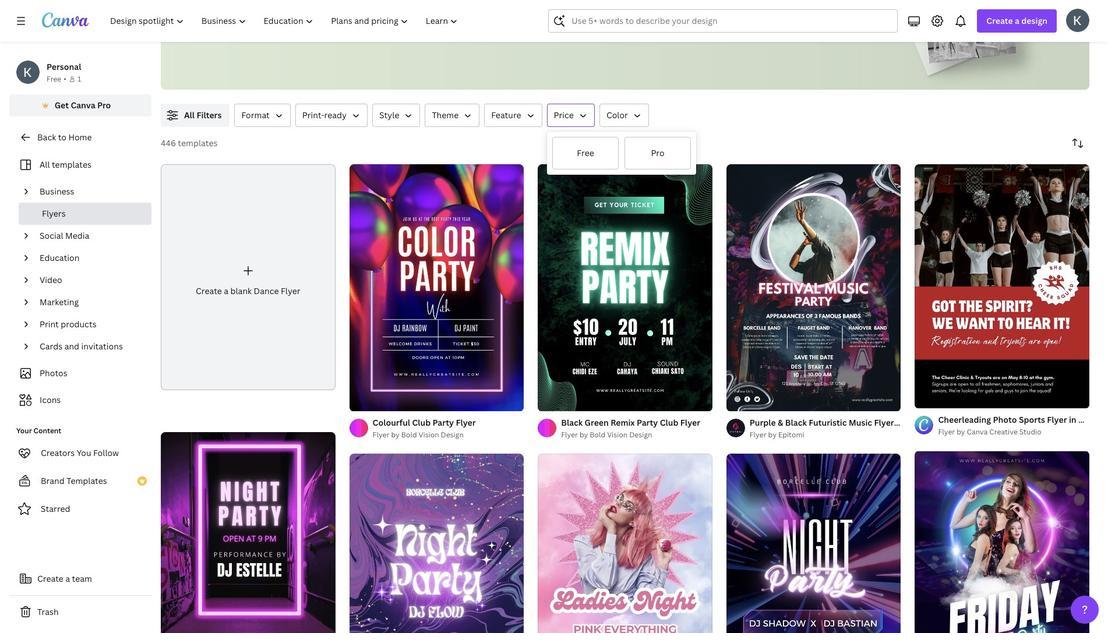 Task type: describe. For each thing, give the bounding box(es) containing it.
flyer by canva creative studio link
[[939, 427, 1090, 439]]

purple
[[750, 417, 776, 428]]

canva inside button
[[71, 100, 95, 111]]

purple & black futuristic music flyer portrait flyer by epitomi
[[750, 417, 928, 440]]

templates inside march to the beat of your own drum and teach others to do the same. get everyone grooving with dance studio flyers that capture your unique flair from amazing templates from canva.
[[487, 15, 532, 27]]

social media link
[[35, 225, 145, 247]]

feature button
[[485, 104, 543, 127]]

purple gradient modern night party club flyer image
[[350, 454, 524, 634]]

do
[[434, 0, 446, 12]]

design inside the colourful club party flyer flyer by bold vision design
[[441, 430, 464, 440]]

top level navigation element
[[103, 9, 468, 33]]

marketing link
[[35, 292, 145, 314]]

1 horizontal spatial your
[[348, 15, 368, 27]]

2 the from the left
[[448, 0, 463, 12]]

style button
[[373, 104, 421, 127]]

own
[[296, 0, 315, 12]]

you
[[77, 448, 91, 459]]

portrait
[[897, 417, 928, 428]]

flyer by bold vision design link for party
[[373, 430, 476, 441]]

black inside black green remix party club flyer flyer by bold vision design
[[562, 417, 583, 428]]

march
[[180, 0, 208, 12]]

all for all templates
[[40, 159, 50, 170]]

all templates
[[40, 159, 92, 170]]

music party event flyer image
[[161, 433, 336, 634]]

style
[[380, 110, 400, 121]]

ready
[[325, 110, 347, 121]]

feature
[[492, 110, 522, 121]]

black and pink futuristic night party club flyer image
[[727, 454, 902, 634]]

create a design
[[987, 15, 1048, 26]]

social
[[40, 230, 63, 241]]

print products
[[40, 319, 97, 330]]

flyers
[[262, 15, 287, 27]]

sports
[[1020, 415, 1046, 426]]

beat
[[239, 0, 260, 12]]

1 for 1 of 2
[[924, 395, 927, 404]]

theme button
[[425, 104, 480, 127]]

purple & black futuristic music flyer portrait link
[[750, 417, 928, 430]]

follow
[[93, 448, 119, 459]]

a for design
[[1016, 15, 1020, 26]]

cheerleading photo sports flyer in red black white color block style image
[[916, 164, 1090, 409]]

pro inside button
[[97, 100, 111, 111]]

create a blank dance flyer element
[[161, 164, 336, 390]]

starred
[[41, 504, 70, 515]]

all filters
[[184, 110, 222, 121]]

print
[[40, 319, 59, 330]]

and inside march to the beat of your own drum and teach others to do the same. get everyone grooving with dance studio flyers that capture your unique flair from amazing templates from canva.
[[344, 0, 361, 12]]

in
[[1070, 415, 1077, 426]]

capture
[[310, 15, 345, 27]]

1 for 1
[[77, 74, 81, 84]]

print-ready button
[[296, 104, 368, 127]]

colourful club party flyer image
[[350, 165, 524, 411]]

design
[[1022, 15, 1048, 26]]

create a blank dance flyer
[[196, 286, 301, 297]]

brand
[[41, 476, 65, 487]]

creative
[[990, 428, 1019, 438]]

get canva pro
[[55, 100, 111, 111]]

futuristic
[[809, 417, 848, 428]]

party inside black green remix party club flyer flyer by bold vision design
[[637, 417, 659, 428]]

templates for all templates
[[52, 159, 92, 170]]

2 horizontal spatial to
[[422, 0, 432, 12]]

a for team
[[65, 574, 70, 585]]

2
[[937, 395, 940, 404]]

design inside black green remix party club flyer flyer by bold vision design
[[630, 430, 653, 440]]

print-
[[303, 110, 325, 121]]

filters
[[197, 110, 222, 121]]

bla
[[1096, 415, 1109, 426]]

photo
[[994, 415, 1018, 426]]

video link
[[35, 269, 145, 292]]

products
[[61, 319, 97, 330]]

print products link
[[35, 314, 145, 336]]

your
[[16, 426, 32, 436]]

bold inside the colourful club party flyer flyer by bold vision design
[[402, 430, 417, 440]]

pink retro photo feminine glitter ladies night club event flyer image
[[538, 454, 713, 634]]

club inside black green remix party club flyer flyer by bold vision design
[[660, 417, 679, 428]]

vision inside black green remix party club flyer flyer by bold vision design
[[608, 430, 628, 440]]

by inside the cheerleading photo sports flyer in red bla flyer by canva creative studio
[[957, 428, 966, 438]]

print-ready
[[303, 110, 347, 121]]

format button
[[235, 104, 291, 127]]

green
[[585, 417, 609, 428]]

bold inside black green remix party club flyer flyer by bold vision design
[[590, 430, 606, 440]]

colorful modern friday night party club flyer image
[[916, 452, 1090, 634]]

others
[[391, 0, 420, 12]]

of inside march to the beat of your own drum and teach others to do the same. get everyone grooving with dance studio flyers that capture your unique flair from amazing templates from canva.
[[262, 0, 271, 12]]

music
[[849, 417, 873, 428]]

canva.
[[559, 15, 589, 27]]

vision inside the colourful club party flyer flyer by bold vision design
[[419, 430, 439, 440]]

dance
[[254, 286, 279, 297]]

brand templates link
[[9, 470, 152, 493]]

trash
[[37, 607, 59, 618]]

get inside march to the beat of your own drum and teach others to do the same. get everyone grooving with dance studio flyers that capture your unique flair from amazing templates from canva.
[[494, 0, 510, 12]]

of inside 1 of 2 link
[[929, 395, 935, 404]]

dance
[[201, 15, 229, 27]]

create a design button
[[978, 9, 1058, 33]]

education link
[[35, 247, 145, 269]]

colourful club party flyer flyer by bold vision design
[[373, 417, 476, 440]]

1 the from the left
[[222, 0, 237, 12]]

free button
[[552, 136, 620, 170]]

studio
[[1020, 428, 1042, 438]]

create a team
[[37, 574, 92, 585]]

remix
[[611, 417, 635, 428]]

templates
[[67, 476, 107, 487]]



Task type: vqa. For each thing, say whether or not it's contained in the screenshot.
Magnetism Vocabulary Blue Green Icon Flashcard on the right bottom of the page
no



Task type: locate. For each thing, give the bounding box(es) containing it.
a
[[1016, 15, 1020, 26], [224, 286, 229, 297], [65, 574, 70, 585]]

create inside create a blank dance flyer element
[[196, 286, 222, 297]]

0 vertical spatial all
[[184, 110, 195, 121]]

canva inside the cheerleading photo sports flyer in red bla flyer by canva creative studio
[[968, 428, 989, 438]]

1 horizontal spatial and
[[344, 0, 361, 12]]

all left filters
[[184, 110, 195, 121]]

flyer by epitomi link
[[750, 430, 902, 441]]

vision down remix
[[608, 430, 628, 440]]

0 horizontal spatial to
[[58, 132, 66, 143]]

2 black from the left
[[562, 417, 583, 428]]

1 from from the left
[[424, 15, 446, 27]]

Search search field
[[572, 10, 891, 32]]

•
[[64, 74, 66, 84]]

1 horizontal spatial templates
[[178, 138, 218, 149]]

all down back
[[40, 159, 50, 170]]

2 flyer by bold vision design link from the left
[[562, 430, 701, 441]]

canva
[[71, 100, 95, 111], [968, 428, 989, 438]]

0 vertical spatial canva
[[71, 100, 95, 111]]

flyer by bold vision design link for remix
[[562, 430, 701, 441]]

club right remix
[[660, 417, 679, 428]]

party inside the colourful club party flyer flyer by bold vision design
[[433, 417, 454, 428]]

vision down colourful club party flyer link
[[419, 430, 439, 440]]

of
[[262, 0, 271, 12], [929, 395, 935, 404]]

0 vertical spatial your
[[274, 0, 294, 12]]

0 horizontal spatial all
[[40, 159, 50, 170]]

2 vertical spatial a
[[65, 574, 70, 585]]

by
[[957, 428, 966, 438], [391, 430, 400, 440], [769, 430, 777, 440], [580, 430, 589, 440]]

from
[[424, 15, 446, 27], [535, 15, 556, 27]]

1 vertical spatial free
[[577, 148, 595, 159]]

a inside button
[[65, 574, 70, 585]]

1 horizontal spatial black
[[786, 417, 807, 428]]

1 of 2
[[924, 395, 940, 404]]

0 horizontal spatial vision
[[419, 430, 439, 440]]

by down colourful at the left of the page
[[391, 430, 400, 440]]

cheerleading photo sports flyer in red bla link
[[939, 414, 1109, 427]]

black green remix party club flyer flyer by bold vision design
[[562, 417, 701, 440]]

purple & black futuristic music flyer portrait image
[[727, 165, 902, 411]]

1 horizontal spatial 1
[[924, 395, 927, 404]]

to up dance
[[210, 0, 220, 12]]

2 vertical spatial create
[[37, 574, 63, 585]]

by down cheerleading
[[957, 428, 966, 438]]

colourful club party flyer link
[[373, 417, 476, 430]]

2 vision from the left
[[608, 430, 628, 440]]

by inside black green remix party club flyer flyer by bold vision design
[[580, 430, 589, 440]]

2 horizontal spatial a
[[1016, 15, 1020, 26]]

from down everyone
[[535, 15, 556, 27]]

club inside the colourful club party flyer flyer by bold vision design
[[412, 417, 431, 428]]

1 horizontal spatial party
[[637, 417, 659, 428]]

446 templates
[[161, 138, 218, 149]]

2 bold from the left
[[590, 430, 606, 440]]

and right drum
[[344, 0, 361, 12]]

0 vertical spatial get
[[494, 0, 510, 12]]

0 horizontal spatial a
[[65, 574, 70, 585]]

by inside purple & black futuristic music flyer portrait flyer by epitomi
[[769, 430, 777, 440]]

theme
[[432, 110, 459, 121]]

templates inside 'link'
[[52, 159, 92, 170]]

bold
[[402, 430, 417, 440], [590, 430, 606, 440]]

free down price "button"
[[577, 148, 595, 159]]

club
[[412, 417, 431, 428], [660, 417, 679, 428]]

of left 2
[[929, 395, 935, 404]]

education
[[40, 252, 79, 264]]

1 horizontal spatial the
[[448, 0, 463, 12]]

1 vertical spatial your
[[348, 15, 368, 27]]

kendall parks image
[[1067, 9, 1090, 32]]

2 club from the left
[[660, 417, 679, 428]]

your content
[[16, 426, 61, 436]]

0 vertical spatial a
[[1016, 15, 1020, 26]]

0 horizontal spatial bold
[[402, 430, 417, 440]]

1 horizontal spatial to
[[210, 0, 220, 12]]

flyer by bold vision design link down colourful at the left of the page
[[373, 430, 476, 441]]

black up epitomi
[[786, 417, 807, 428]]

2 horizontal spatial templates
[[487, 15, 532, 27]]

to left do
[[422, 0, 432, 12]]

0 horizontal spatial 1
[[77, 74, 81, 84]]

black green remix party club flyer image
[[538, 165, 713, 411]]

all for all filters
[[184, 110, 195, 121]]

templates down all filters button
[[178, 138, 218, 149]]

0 horizontal spatial and
[[65, 341, 79, 352]]

create left team
[[37, 574, 63, 585]]

by down green
[[580, 430, 589, 440]]

1 party from the left
[[433, 417, 454, 428]]

get inside button
[[55, 100, 69, 111]]

business link
[[35, 181, 145, 203]]

1 right •
[[77, 74, 81, 84]]

templates for 446 templates
[[178, 138, 218, 149]]

a for blank
[[224, 286, 229, 297]]

unique
[[371, 15, 402, 27]]

templates
[[487, 15, 532, 27], [178, 138, 218, 149], [52, 159, 92, 170]]

1 vertical spatial 1
[[924, 395, 927, 404]]

design down colourful club party flyer link
[[441, 430, 464, 440]]

party right colourful at the left of the page
[[433, 417, 454, 428]]

media
[[65, 230, 89, 241]]

templates down back to home
[[52, 159, 92, 170]]

to for home
[[58, 132, 66, 143]]

create inside create a design dropdown button
[[987, 15, 1014, 26]]

cheerleading photo sports flyer in red bla flyer by canva creative studio
[[939, 415, 1109, 438]]

1
[[77, 74, 81, 84], [924, 395, 927, 404]]

446
[[161, 138, 176, 149]]

create left blank at top
[[196, 286, 222, 297]]

templates down everyone
[[487, 15, 532, 27]]

0 vertical spatial of
[[262, 0, 271, 12]]

1 vertical spatial pro
[[651, 148, 665, 159]]

design down black green remix party club flyer "link"
[[630, 430, 653, 440]]

1 vertical spatial canva
[[968, 428, 989, 438]]

your down teach
[[348, 15, 368, 27]]

grooving
[[556, 0, 595, 12]]

1 horizontal spatial of
[[929, 395, 935, 404]]

create for create a design
[[987, 15, 1014, 26]]

everyone
[[512, 0, 554, 12]]

to
[[210, 0, 220, 12], [422, 0, 432, 12], [58, 132, 66, 143]]

1 bold from the left
[[402, 430, 417, 440]]

a inside dropdown button
[[1016, 15, 1020, 26]]

team
[[72, 574, 92, 585]]

a left team
[[65, 574, 70, 585]]

all templates link
[[16, 154, 145, 176]]

creators
[[41, 448, 75, 459]]

cards and invitations link
[[35, 336, 145, 358]]

back
[[37, 132, 56, 143]]

create a blank dance flyer link
[[161, 164, 336, 390]]

vision
[[419, 430, 439, 440], [608, 430, 628, 440]]

0 vertical spatial 1
[[77, 74, 81, 84]]

back to home link
[[9, 126, 152, 149]]

your
[[274, 0, 294, 12], [348, 15, 368, 27]]

0 horizontal spatial get
[[55, 100, 69, 111]]

1 vertical spatial of
[[929, 395, 935, 404]]

your up flyers
[[274, 0, 294, 12]]

the right do
[[448, 0, 463, 12]]

1 horizontal spatial create
[[196, 286, 222, 297]]

a left design
[[1016, 15, 1020, 26]]

0 horizontal spatial pro
[[97, 100, 111, 111]]

from down do
[[424, 15, 446, 27]]

1 horizontal spatial club
[[660, 417, 679, 428]]

with
[[180, 15, 199, 27]]

starred link
[[9, 498, 152, 521]]

cheerleading
[[939, 415, 992, 426]]

create inside button
[[37, 574, 63, 585]]

2 from from the left
[[535, 15, 556, 27]]

0 horizontal spatial the
[[222, 0, 237, 12]]

invitations
[[81, 341, 123, 352]]

flyers
[[42, 208, 66, 219]]

dance flyer templates image
[[842, 0, 1090, 90]]

design
[[441, 430, 464, 440], [630, 430, 653, 440]]

&
[[778, 417, 784, 428]]

get right same. at the top
[[494, 0, 510, 12]]

and right cards
[[65, 341, 79, 352]]

amazing
[[448, 15, 485, 27]]

free for free
[[577, 148, 595, 159]]

0 horizontal spatial templates
[[52, 159, 92, 170]]

create left design
[[987, 15, 1014, 26]]

icons link
[[16, 389, 145, 412]]

by down purple in the right bottom of the page
[[769, 430, 777, 440]]

1 of 2 link
[[916, 164, 1090, 409]]

1 left 2
[[924, 395, 927, 404]]

1 design from the left
[[441, 430, 464, 440]]

create for create a team
[[37, 574, 63, 585]]

format
[[242, 110, 270, 121]]

create a team button
[[9, 568, 152, 591]]

1 vertical spatial get
[[55, 100, 69, 111]]

march to the beat of your own drum and teach others to do the same. get everyone grooving with dance studio flyers that capture your unique flair from amazing templates from canva.
[[180, 0, 595, 27]]

flyer by bold vision design link
[[373, 430, 476, 441], [562, 430, 701, 441]]

1 vertical spatial create
[[196, 286, 222, 297]]

1 horizontal spatial get
[[494, 0, 510, 12]]

1 horizontal spatial flyer by bold vision design link
[[562, 430, 701, 441]]

1 horizontal spatial pro
[[651, 148, 665, 159]]

colourful
[[373, 417, 411, 428]]

1 vertical spatial all
[[40, 159, 50, 170]]

flyer
[[281, 286, 301, 297], [1048, 415, 1068, 426], [456, 417, 476, 428], [875, 417, 895, 428], [681, 417, 701, 428], [939, 428, 956, 438], [373, 430, 390, 440], [750, 430, 767, 440], [562, 430, 578, 440]]

get down •
[[55, 100, 69, 111]]

1 horizontal spatial from
[[535, 15, 556, 27]]

icons
[[40, 395, 61, 406]]

1 horizontal spatial all
[[184, 110, 195, 121]]

canva down cheerleading
[[968, 428, 989, 438]]

video
[[40, 275, 62, 286]]

to right back
[[58, 132, 66, 143]]

epitomi
[[779, 430, 805, 440]]

0 vertical spatial create
[[987, 15, 1014, 26]]

1 black from the left
[[786, 417, 807, 428]]

price button
[[547, 104, 595, 127]]

business
[[40, 186, 74, 197]]

0 horizontal spatial club
[[412, 417, 431, 428]]

1 vertical spatial a
[[224, 286, 229, 297]]

photos link
[[16, 363, 145, 385]]

1 vertical spatial and
[[65, 341, 79, 352]]

black left green
[[562, 417, 583, 428]]

the left beat
[[222, 0, 237, 12]]

2 party from the left
[[637, 417, 659, 428]]

price
[[554, 110, 574, 121]]

1 vertical spatial templates
[[178, 138, 218, 149]]

0 horizontal spatial canva
[[71, 100, 95, 111]]

drum
[[317, 0, 342, 12]]

free for free •
[[47, 74, 61, 84]]

to for the
[[210, 0, 220, 12]]

1 club from the left
[[412, 417, 431, 428]]

pro inside "button"
[[651, 148, 665, 159]]

brand templates
[[41, 476, 107, 487]]

0 vertical spatial free
[[47, 74, 61, 84]]

1 vision from the left
[[419, 430, 439, 440]]

get
[[494, 0, 510, 12], [55, 100, 69, 111]]

None search field
[[549, 9, 899, 33]]

0 horizontal spatial design
[[441, 430, 464, 440]]

1 horizontal spatial design
[[630, 430, 653, 440]]

2 horizontal spatial create
[[987, 15, 1014, 26]]

a left blank at top
[[224, 286, 229, 297]]

0 horizontal spatial party
[[433, 417, 454, 428]]

0 horizontal spatial create
[[37, 574, 63, 585]]

create for create a blank dance flyer
[[196, 286, 222, 297]]

1 horizontal spatial bold
[[590, 430, 606, 440]]

free inside button
[[577, 148, 595, 159]]

0 horizontal spatial from
[[424, 15, 446, 27]]

by inside the colourful club party flyer flyer by bold vision design
[[391, 430, 400, 440]]

flair
[[404, 15, 422, 27]]

social media
[[40, 230, 89, 241]]

0 horizontal spatial of
[[262, 0, 271, 12]]

1 horizontal spatial a
[[224, 286, 229, 297]]

photos
[[40, 368, 67, 379]]

0 vertical spatial and
[[344, 0, 361, 12]]

creators you follow link
[[9, 442, 152, 465]]

black inside purple & black futuristic music flyer portrait flyer by epitomi
[[786, 417, 807, 428]]

1 horizontal spatial vision
[[608, 430, 628, 440]]

club right colourful at the left of the page
[[412, 417, 431, 428]]

0 horizontal spatial black
[[562, 417, 583, 428]]

free left •
[[47, 74, 61, 84]]

1 flyer by bold vision design link from the left
[[373, 430, 476, 441]]

blank
[[231, 286, 252, 297]]

1 horizontal spatial canva
[[968, 428, 989, 438]]

Sort by button
[[1067, 132, 1090, 155]]

0 horizontal spatial your
[[274, 0, 294, 12]]

0 vertical spatial pro
[[97, 100, 111, 111]]

marketing
[[40, 297, 79, 308]]

all inside 'link'
[[40, 159, 50, 170]]

canva up home
[[71, 100, 95, 111]]

content
[[34, 426, 61, 436]]

party
[[433, 417, 454, 428], [637, 417, 659, 428]]

all filters button
[[161, 104, 230, 127]]

bold down green
[[590, 430, 606, 440]]

2 design from the left
[[630, 430, 653, 440]]

1 horizontal spatial free
[[577, 148, 595, 159]]

bold down colourful club party flyer link
[[402, 430, 417, 440]]

0 horizontal spatial flyer by bold vision design link
[[373, 430, 476, 441]]

all inside button
[[184, 110, 195, 121]]

0 horizontal spatial free
[[47, 74, 61, 84]]

of up flyers
[[262, 0, 271, 12]]

teach
[[363, 0, 388, 12]]

party right remix
[[637, 417, 659, 428]]

flyer by bold vision design link down remix
[[562, 430, 701, 441]]

0 vertical spatial templates
[[487, 15, 532, 27]]

studio
[[231, 15, 260, 27]]

2 vertical spatial templates
[[52, 159, 92, 170]]



